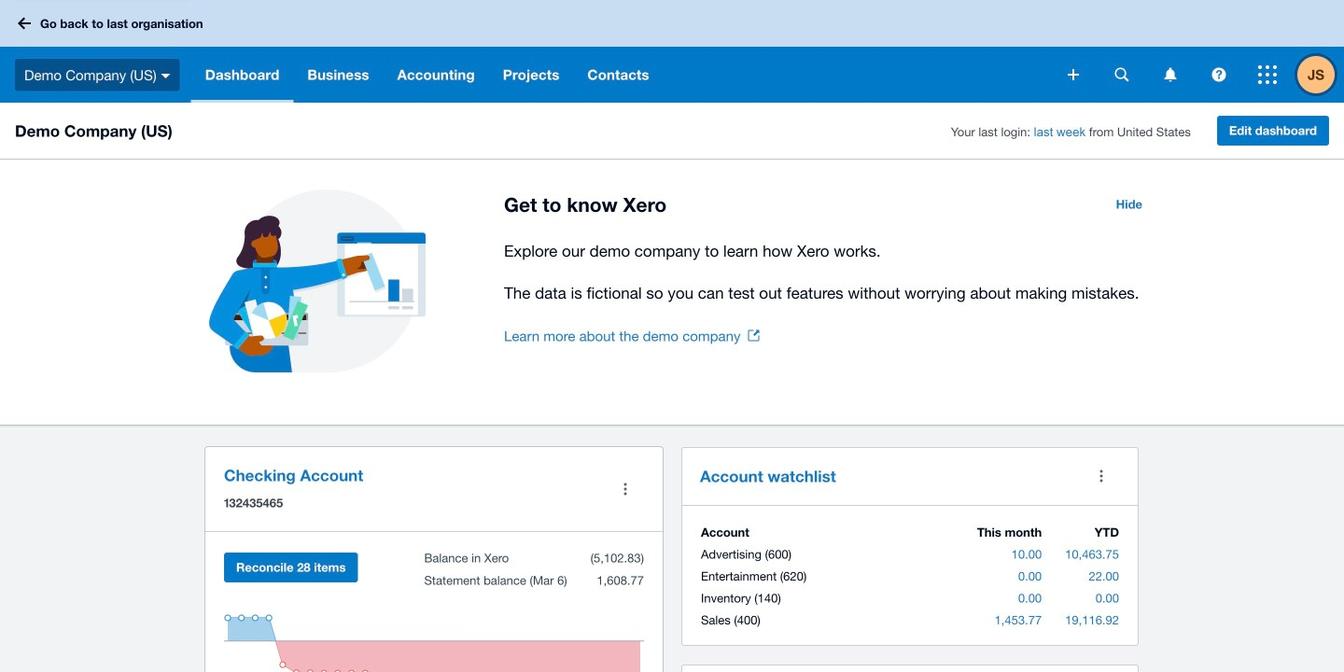 Task type: describe. For each thing, give the bounding box(es) containing it.
manage menu toggle image
[[607, 471, 644, 508]]

1 horizontal spatial svg image
[[1213, 68, 1227, 82]]



Task type: vqa. For each thing, say whether or not it's contained in the screenshot.
the middle svg icon
yes



Task type: locate. For each thing, give the bounding box(es) containing it.
2 horizontal spatial svg image
[[1259, 65, 1278, 84]]

0 horizontal spatial svg image
[[1165, 68, 1177, 82]]

svg image
[[18, 17, 31, 29], [1115, 68, 1129, 82], [1068, 69, 1080, 80], [161, 74, 171, 78]]

banner
[[0, 0, 1345, 103]]

intro banner body element
[[504, 238, 1154, 306]]

svg image
[[1259, 65, 1278, 84], [1165, 68, 1177, 82], [1213, 68, 1227, 82]]



